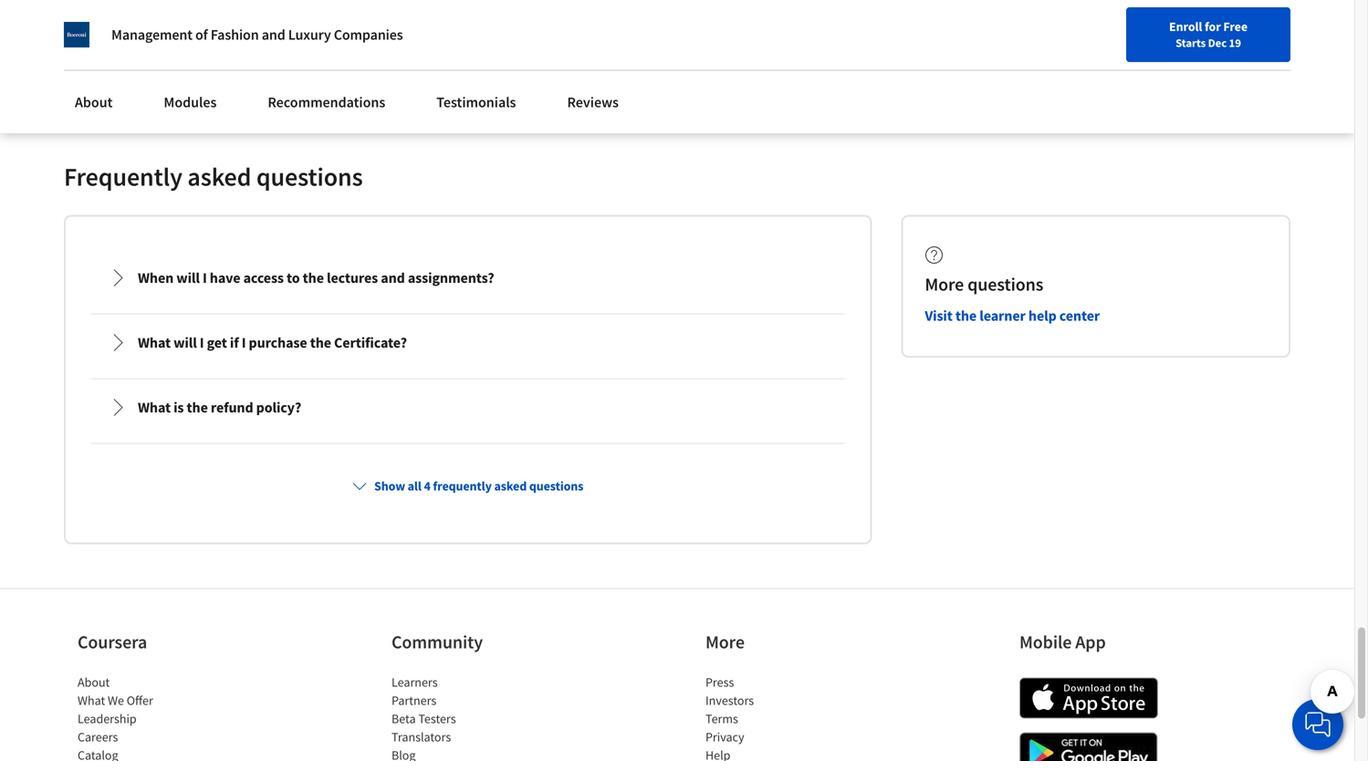 Task type: describe. For each thing, give the bounding box(es) containing it.
more for more questions
[[925, 273, 964, 296]]

about what we offer leadership careers
[[78, 674, 153, 745]]

download on the app store image
[[1020, 678, 1159, 719]]

list item for community
[[392, 746, 547, 761]]

center
[[1060, 307, 1100, 325]]

for
[[1205, 18, 1221, 35]]

to
[[287, 269, 300, 287]]

more for more
[[706, 631, 745, 654]]

certificate?
[[334, 334, 407, 352]]

investors
[[706, 692, 754, 709]]

what will i get if i purchase the certificate?
[[138, 334, 407, 352]]

about for about
[[75, 93, 113, 111]]

1 vertical spatial questions
[[968, 273, 1044, 296]]

of
[[195, 26, 208, 44]]

questions inside 'dropdown button'
[[529, 478, 584, 494]]

partners
[[392, 692, 437, 709]]

investors link
[[706, 692, 754, 709]]

careers link
[[78, 729, 118, 745]]

testimonials link
[[426, 82, 527, 122]]

is
[[174, 398, 184, 417]]

what for what will i get if i purchase the certificate?
[[138, 334, 171, 352]]

have
[[210, 269, 241, 287]]

visit
[[925, 307, 953, 325]]

visit the learner help center
[[925, 307, 1100, 325]]

19
[[1229, 36, 1242, 50]]

policy?
[[256, 398, 301, 417]]

coursera
[[78, 631, 147, 654]]

when
[[138, 269, 174, 287]]

and inside "when will i have access to the lectures and assignments?" dropdown button
[[381, 269, 405, 287]]

reviews link
[[556, 82, 630, 122]]

show all 4 frequently asked questions
[[374, 478, 584, 494]]

show all 4 frequently asked questions button
[[345, 470, 591, 502]]

press link
[[706, 674, 734, 691]]

asked inside show all 4 frequently asked questions 'dropdown button'
[[494, 478, 527, 494]]

we
[[108, 692, 124, 709]]

mobile
[[1020, 631, 1072, 654]]

the right visit
[[956, 307, 977, 325]]

0 vertical spatial questions
[[256, 161, 363, 192]]

more questions
[[925, 273, 1044, 296]]

translators link
[[392, 729, 451, 745]]

leadership link
[[78, 711, 137, 727]]

leadership
[[78, 711, 137, 727]]

about link for frequently asked questions
[[64, 82, 124, 122]]

enroll
[[1170, 18, 1203, 35]]

access
[[243, 269, 284, 287]]

chat with us image
[[1304, 710, 1333, 739]]

about for about what we offer leadership careers
[[78, 674, 110, 691]]

show notifications image
[[1108, 23, 1130, 45]]

terms
[[706, 711, 738, 727]]

modules
[[164, 93, 217, 111]]

the right to
[[303, 269, 324, 287]]

testers
[[418, 711, 456, 727]]

recommendations
[[268, 93, 386, 111]]

when will i have access to the lectures and assignments?
[[138, 269, 494, 287]]

the right purchase
[[310, 334, 331, 352]]

frequently
[[433, 478, 492, 494]]

starts
[[1176, 36, 1206, 50]]

recommendations link
[[257, 82, 396, 122]]

4
[[424, 478, 431, 494]]

0 vertical spatial and
[[262, 26, 285, 44]]

app
[[1076, 631, 1106, 654]]

translators
[[392, 729, 451, 745]]

purchase
[[249, 334, 307, 352]]

luxury
[[288, 26, 331, 44]]

coursera image
[[22, 15, 138, 44]]

0 vertical spatial asked
[[187, 161, 251, 192]]

fashion
[[211, 26, 259, 44]]



Task type: vqa. For each thing, say whether or not it's contained in the screenshot.
get
yes



Task type: locate. For each thing, give the bounding box(es) containing it.
0 horizontal spatial more
[[706, 631, 745, 654]]

will for what
[[174, 334, 197, 352]]

about link for more
[[78, 674, 110, 691]]

0 vertical spatial will
[[176, 269, 200, 287]]

testimonials
[[437, 93, 516, 111]]

i
[[203, 269, 207, 287], [200, 334, 204, 352], [242, 334, 246, 352]]

and right lectures
[[381, 269, 405, 287]]

press
[[706, 674, 734, 691]]

what is the refund policy? button
[[94, 382, 842, 433]]

about down università bocconi image
[[75, 93, 113, 111]]

list containing learners
[[392, 673, 547, 761]]

list for more
[[706, 673, 861, 761]]

1 vertical spatial asked
[[494, 478, 527, 494]]

2 horizontal spatial list item
[[706, 746, 861, 761]]

0 vertical spatial about
[[75, 93, 113, 111]]

help
[[1029, 307, 1057, 325]]

more
[[925, 273, 964, 296], [706, 631, 745, 654]]

3 list from the left
[[706, 673, 861, 761]]

i left the get
[[200, 334, 204, 352]]

asked right frequently
[[494, 478, 527, 494]]

1 vertical spatial more
[[706, 631, 745, 654]]

what up leadership
[[78, 692, 105, 709]]

collapsed list
[[88, 246, 848, 543]]

press investors terms privacy
[[706, 674, 754, 745]]

what inside about what we offer leadership careers
[[78, 692, 105, 709]]

1 vertical spatial what
[[138, 398, 171, 417]]

about link inside list
[[78, 674, 110, 691]]

learners partners beta testers translators
[[392, 674, 456, 745]]

2 vertical spatial questions
[[529, 478, 584, 494]]

partners link
[[392, 692, 437, 709]]

asked down modules
[[187, 161, 251, 192]]

0 horizontal spatial asked
[[187, 161, 251, 192]]

dec
[[1208, 36, 1227, 50]]

get
[[207, 334, 227, 352]]

frequently
[[64, 161, 182, 192]]

1 list item from the left
[[78, 746, 233, 761]]

list item for coursera
[[78, 746, 233, 761]]

privacy
[[706, 729, 745, 745]]

1 horizontal spatial questions
[[529, 478, 584, 494]]

what inside what will i get if i purchase the certificate? dropdown button
[[138, 334, 171, 352]]

0 vertical spatial more
[[925, 273, 964, 296]]

will
[[176, 269, 200, 287], [174, 334, 197, 352]]

learners link
[[392, 674, 438, 691]]

i left have
[[203, 269, 207, 287]]

about inside about what we offer leadership careers
[[78, 674, 110, 691]]

all
[[408, 478, 422, 494]]

0 horizontal spatial questions
[[256, 161, 363, 192]]

0 horizontal spatial and
[[262, 26, 285, 44]]

2 horizontal spatial questions
[[968, 273, 1044, 296]]

companies
[[334, 26, 403, 44]]

management of fashion and luxury companies
[[111, 26, 403, 44]]

what
[[138, 334, 171, 352], [138, 398, 171, 417], [78, 692, 105, 709]]

when will i have access to the lectures and assignments? button
[[94, 252, 842, 303]]

list
[[78, 673, 233, 761], [392, 673, 547, 761], [706, 673, 861, 761]]

1 vertical spatial about link
[[78, 674, 110, 691]]

università bocconi image
[[64, 22, 89, 47]]

1 vertical spatial will
[[174, 334, 197, 352]]

management
[[111, 26, 193, 44]]

beta testers link
[[392, 711, 456, 727]]

0 horizontal spatial list item
[[78, 746, 233, 761]]

1 horizontal spatial more
[[925, 273, 964, 296]]

will right when
[[176, 269, 200, 287]]

what inside what is the refund policy? dropdown button
[[138, 398, 171, 417]]

2 vertical spatial what
[[78, 692, 105, 709]]

1 vertical spatial about
[[78, 674, 110, 691]]

0 vertical spatial what
[[138, 334, 171, 352]]

list item down testers
[[392, 746, 547, 761]]

i inside "when will i have access to the lectures and assignments?" dropdown button
[[203, 269, 207, 287]]

i right if
[[242, 334, 246, 352]]

modules link
[[153, 82, 228, 122]]

enroll for free starts dec 19
[[1170, 18, 1248, 50]]

what will i get if i purchase the certificate? button
[[94, 317, 842, 368]]

and left luxury
[[262, 26, 285, 44]]

3 list item from the left
[[706, 746, 861, 761]]

about up 'what we offer' link
[[78, 674, 110, 691]]

menu item
[[972, 18, 1089, 78]]

about link down università bocconi image
[[64, 82, 124, 122]]

and
[[262, 26, 285, 44], [381, 269, 405, 287]]

list item
[[78, 746, 233, 761], [392, 746, 547, 761], [706, 746, 861, 761]]

assignments?
[[408, 269, 494, 287]]

what for what is the refund policy?
[[138, 398, 171, 417]]

the
[[303, 269, 324, 287], [956, 307, 977, 325], [310, 334, 331, 352], [187, 398, 208, 417]]

questions
[[256, 161, 363, 192], [968, 273, 1044, 296], [529, 478, 584, 494]]

more up visit
[[925, 273, 964, 296]]

i for get
[[200, 334, 204, 352]]

i for have
[[203, 269, 207, 287]]

lectures
[[327, 269, 378, 287]]

terms link
[[706, 711, 738, 727]]

2 list item from the left
[[392, 746, 547, 761]]

what left is at the bottom left
[[138, 398, 171, 417]]

list item down privacy link
[[706, 746, 861, 761]]

will left the get
[[174, 334, 197, 352]]

will for when
[[176, 269, 200, 287]]

free
[[1224, 18, 1248, 35]]

list containing press
[[706, 673, 861, 761]]

the right is at the bottom left
[[187, 398, 208, 417]]

2 horizontal spatial list
[[706, 673, 861, 761]]

privacy link
[[706, 729, 745, 745]]

1 list from the left
[[78, 673, 233, 761]]

2 list from the left
[[392, 673, 547, 761]]

visit the learner help center link
[[925, 307, 1100, 325]]

what left the get
[[138, 334, 171, 352]]

1 vertical spatial and
[[381, 269, 405, 287]]

beta
[[392, 711, 416, 727]]

mobile app
[[1020, 631, 1106, 654]]

about link
[[64, 82, 124, 122], [78, 674, 110, 691]]

frequently asked questions
[[64, 161, 363, 192]]

show
[[374, 478, 405, 494]]

about
[[75, 93, 113, 111], [78, 674, 110, 691]]

refund
[[211, 398, 253, 417]]

what is the refund policy?
[[138, 398, 301, 417]]

1 horizontal spatial list item
[[392, 746, 547, 761]]

1 horizontal spatial and
[[381, 269, 405, 287]]

reviews
[[567, 93, 619, 111]]

0 vertical spatial about link
[[64, 82, 124, 122]]

learner
[[980, 307, 1026, 325]]

0 horizontal spatial list
[[78, 673, 233, 761]]

list item for more
[[706, 746, 861, 761]]

what we offer link
[[78, 692, 153, 709]]

get it on google play image
[[1020, 733, 1159, 761]]

offer
[[127, 692, 153, 709]]

list item down offer at the left bottom of the page
[[78, 746, 233, 761]]

more up press link
[[706, 631, 745, 654]]

learners
[[392, 674, 438, 691]]

list for coursera
[[78, 673, 233, 761]]

list for community
[[392, 673, 547, 761]]

1 horizontal spatial asked
[[494, 478, 527, 494]]

asked
[[187, 161, 251, 192], [494, 478, 527, 494]]

if
[[230, 334, 239, 352]]

1 horizontal spatial list
[[392, 673, 547, 761]]

careers
[[78, 729, 118, 745]]

None search field
[[260, 11, 616, 48]]

community
[[392, 631, 483, 654]]

about link up 'what we offer' link
[[78, 674, 110, 691]]

list containing about
[[78, 673, 233, 761]]



